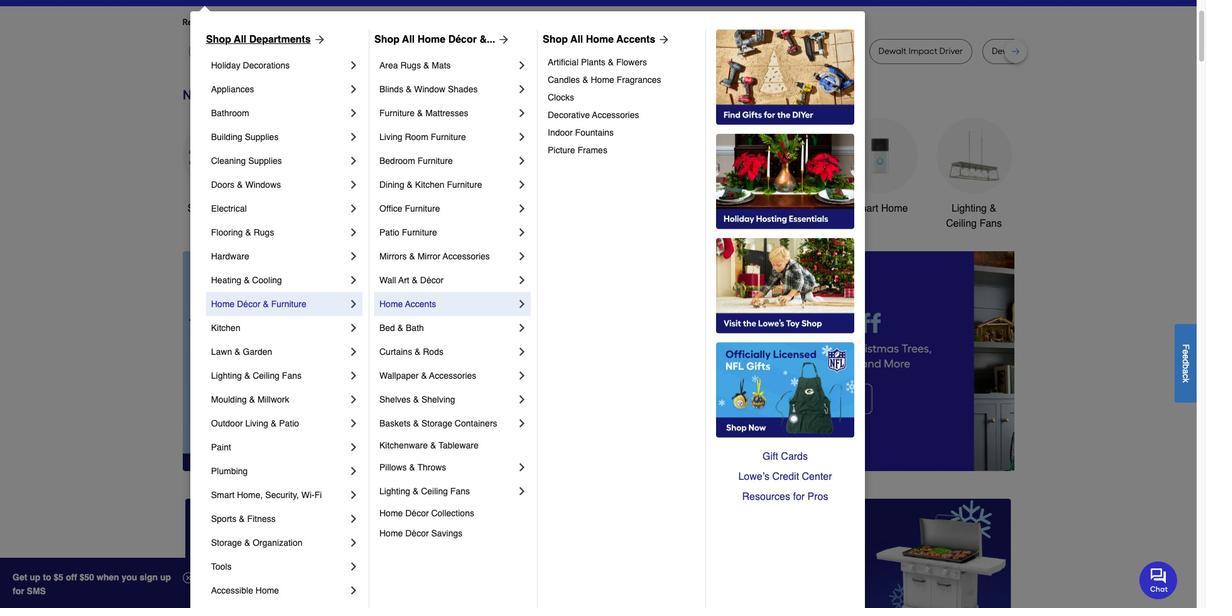 Task type: locate. For each thing, give the bounding box(es) containing it.
shelves
[[380, 395, 411, 405]]

2 horizontal spatial driver
[[940, 46, 963, 57]]

chevron right image for patio furniture link
[[516, 226, 529, 239]]

1 impact from the left
[[501, 46, 530, 57]]

e
[[1182, 349, 1192, 354], [1182, 354, 1192, 359]]

blinds & window shades link
[[380, 77, 516, 101]]

chevron right image for middle lighting & ceiling fans link
[[348, 370, 360, 382]]

gift cards link
[[716, 447, 855, 467]]

kitchenware
[[380, 441, 428, 451]]

0 horizontal spatial lighting
[[211, 371, 242, 381]]

0 horizontal spatial you
[[297, 17, 312, 28]]

outdoor living & patio
[[211, 419, 299, 429]]

2 you from the left
[[409, 17, 423, 28]]

& for flooring & rugs link in the left top of the page
[[245, 228, 251, 238]]

3 drill from the left
[[752, 46, 767, 57]]

furniture inside home décor & furniture link
[[271, 299, 307, 309]]

living up bedroom
[[380, 132, 403, 142]]

equipment
[[668, 218, 716, 229]]

mattresses
[[426, 108, 469, 118]]

0 vertical spatial smart
[[852, 203, 879, 214]]

bedroom furniture link
[[380, 149, 516, 173]]

furniture inside patio furniture link
[[402, 228, 437, 238]]

chevron right image for the shelves & shelving link in the left of the page
[[516, 393, 529, 406]]

& for middle lighting & ceiling fans link
[[244, 371, 250, 381]]

1 vertical spatial accents
[[405, 299, 436, 309]]

décor inside "link"
[[406, 529, 429, 539]]

2 vertical spatial lighting & ceiling fans
[[380, 486, 470, 496]]

0 horizontal spatial tools link
[[211, 555, 348, 579]]

lighting for middle lighting & ceiling fans link
[[211, 371, 242, 381]]

all down recommended searches for you
[[234, 34, 247, 45]]

& for moulding & millwork link
[[249, 395, 255, 405]]

1 horizontal spatial decorations
[[476, 218, 530, 229]]

accessories up indoor fountains link
[[592, 110, 639, 120]]

2 dewalt from the left
[[722, 46, 750, 57]]

1 horizontal spatial tools link
[[371, 118, 447, 216]]

arrow right image inside shop all home décor &... link
[[495, 33, 511, 46]]

furniture inside living room furniture "link"
[[431, 132, 466, 142]]

bit for impact driver bit
[[557, 46, 568, 57]]

furniture up mirror
[[402, 228, 437, 238]]

furniture inside office furniture link
[[405, 204, 440, 214]]

supplies for building supplies
[[245, 132, 279, 142]]

plumbing link
[[211, 459, 348, 483]]

chevron right image for heating & cooling
[[348, 274, 360, 287]]

home décor savings
[[380, 529, 463, 539]]

kitchen up "lawn"
[[211, 323, 241, 333]]

shop down recommended in the top left of the page
[[206, 34, 231, 45]]

&...
[[480, 34, 495, 45]]

storage up 'kitchenware & tableware'
[[422, 419, 452, 429]]

1 horizontal spatial outdoor
[[656, 203, 692, 214]]

find gifts for the diyer. image
[[716, 30, 855, 125]]

3 driver from the left
[[940, 46, 963, 57]]

3 bit from the left
[[613, 46, 624, 57]]

1 driver from the left
[[532, 46, 555, 57]]

1 horizontal spatial kitchen
[[415, 180, 445, 190]]

candles
[[548, 75, 580, 85]]

shop all departments link
[[206, 32, 326, 47]]

tools link
[[371, 118, 447, 216], [211, 555, 348, 579]]

1 horizontal spatial living
[[380, 132, 403, 142]]

2 horizontal spatial impact
[[909, 46, 938, 57]]

0 vertical spatial patio
[[380, 228, 400, 238]]

1 horizontal spatial impact
[[796, 46, 824, 57]]

flowers
[[616, 57, 647, 67]]

lighting inside lighting & ceiling fans
[[952, 203, 987, 214]]

outdoor inside outdoor tools & equipment
[[656, 203, 692, 214]]

0 horizontal spatial driver
[[532, 46, 555, 57]]

&
[[608, 57, 614, 67], [424, 60, 429, 70], [583, 75, 589, 85], [406, 84, 412, 94], [417, 108, 423, 118], [237, 180, 243, 190], [407, 180, 413, 190], [721, 203, 728, 214], [990, 203, 997, 214], [245, 228, 251, 238], [409, 251, 415, 261], [244, 275, 250, 285], [412, 275, 418, 285], [263, 299, 269, 309], [398, 323, 404, 333], [235, 347, 241, 357], [415, 347, 421, 357], [244, 371, 250, 381], [421, 371, 427, 381], [249, 395, 255, 405], [413, 395, 419, 405], [271, 419, 277, 429], [413, 419, 419, 429], [430, 441, 436, 451], [409, 463, 415, 473], [413, 486, 419, 496], [239, 514, 245, 524], [244, 538, 250, 548]]

furniture down blinds
[[380, 108, 415, 118]]

recommended searches for you heading
[[183, 16, 1015, 29]]

gift cards
[[763, 451, 808, 463]]

for up departments at the top left of the page
[[284, 17, 295, 28]]

kitchen link
[[211, 316, 348, 340]]

& for mirrors & mirror accessories link
[[409, 251, 415, 261]]

chevron right image for mirrors & mirror accessories link
[[516, 250, 529, 263]]

accents up drill bit set
[[617, 34, 656, 45]]

furniture & mattresses
[[380, 108, 469, 118]]

indoor
[[548, 128, 573, 138]]

chevron right image for hardware link
[[348, 250, 360, 263]]

chevron right image for pillows & throws link
[[516, 461, 529, 474]]

outdoor down moulding
[[211, 419, 243, 429]]

shop down more suggestions for you link
[[375, 34, 400, 45]]

ceiling inside lighting & ceiling fans
[[946, 218, 977, 229]]

2 impact from the left
[[796, 46, 824, 57]]

furniture down the 'dining & kitchen furniture'
[[405, 204, 440, 214]]

décor down the heating & cooling
[[237, 299, 261, 309]]

kitchen down bedroom furniture
[[415, 180, 445, 190]]

pillows & throws link
[[380, 456, 516, 480]]

1 horizontal spatial rugs
[[401, 60, 421, 70]]

for left pros
[[793, 491, 805, 503]]

1 bit from the left
[[378, 46, 388, 57]]

0 vertical spatial fans
[[980, 218, 1002, 229]]

rugs
[[401, 60, 421, 70], [254, 228, 274, 238]]

up to 50 percent off select tools and accessories. image
[[70, 251, 679, 471]]

furniture & mattresses link
[[380, 101, 516, 125]]

2 horizontal spatial fans
[[980, 218, 1002, 229]]

outdoor tools & equipment
[[656, 203, 728, 229]]

fragrances
[[617, 75, 661, 85]]

décor up home décor savings
[[406, 508, 429, 518]]

0 vertical spatial kitchen
[[415, 180, 445, 190]]

supplies
[[245, 132, 279, 142], [248, 156, 282, 166]]

décor left &...
[[449, 34, 477, 45]]

drill for dewalt drill
[[752, 46, 767, 57]]

e up the 'd'
[[1182, 349, 1192, 354]]

décor down home décor collections
[[406, 529, 429, 539]]

all for shop all deals
[[214, 203, 224, 214]]

1 shop from the left
[[206, 34, 231, 45]]

chevron right image for cleaning supplies "link"
[[348, 155, 360, 167]]

1 horizontal spatial fans
[[451, 486, 470, 496]]

décor for home décor savings
[[406, 529, 429, 539]]

& for wallpaper & accessories link
[[421, 371, 427, 381]]

1 horizontal spatial ceiling
[[421, 486, 448, 496]]

1 vertical spatial rugs
[[254, 228, 274, 238]]

& for pillows & throws link
[[409, 463, 415, 473]]

home décor savings link
[[380, 524, 529, 544]]

arrow left image
[[416, 361, 429, 374]]

1 vertical spatial storage
[[211, 538, 242, 548]]

2 horizontal spatial lighting & ceiling fans link
[[937, 118, 1012, 231]]

2 bit from the left
[[557, 46, 568, 57]]

0 vertical spatial accessories
[[592, 110, 639, 120]]

appliances link
[[211, 77, 348, 101]]

storage & organization
[[211, 538, 303, 548]]

supplies up windows
[[248, 156, 282, 166]]

1 set from the left
[[626, 46, 639, 57]]

patio down office
[[380, 228, 400, 238]]

3 shop from the left
[[543, 34, 568, 45]]

1 e from the top
[[1182, 349, 1192, 354]]

wallpaper
[[380, 371, 419, 381]]

gift
[[763, 451, 779, 463]]

lowe's credit center link
[[716, 467, 855, 487]]

home inside 'link'
[[256, 586, 279, 596]]

shop
[[188, 203, 211, 214]]

furniture down heating & cooling link
[[271, 299, 307, 309]]

accessories down curtains & rods "link"
[[429, 371, 477, 381]]

smart for smart home
[[852, 203, 879, 214]]

2 drill from the left
[[596, 46, 611, 57]]

chevron right image
[[348, 59, 360, 72], [516, 59, 529, 72], [348, 83, 360, 96], [516, 83, 529, 96], [516, 107, 529, 119], [348, 131, 360, 143], [516, 131, 529, 143], [348, 155, 360, 167], [348, 202, 360, 215], [516, 226, 529, 239], [348, 250, 360, 263], [516, 250, 529, 263], [516, 298, 529, 310], [348, 346, 360, 358], [348, 370, 360, 382], [516, 370, 529, 382], [348, 393, 360, 406], [516, 393, 529, 406], [516, 417, 529, 430], [516, 461, 529, 474], [348, 465, 360, 478], [516, 485, 529, 498], [348, 489, 360, 502], [348, 537, 360, 549]]

1 horizontal spatial accents
[[617, 34, 656, 45]]

0 vertical spatial decorations
[[243, 60, 290, 70]]

e up b
[[1182, 354, 1192, 359]]

0 vertical spatial living
[[380, 132, 403, 142]]

smart home
[[852, 203, 908, 214]]

chevron right image for bedroom furniture
[[516, 155, 529, 167]]

1 vertical spatial accessories
[[443, 251, 490, 261]]

0 vertical spatial lighting
[[952, 203, 987, 214]]

furniture down bedroom furniture link
[[447, 180, 482, 190]]

0 horizontal spatial tools
[[211, 562, 232, 572]]

outdoor
[[656, 203, 692, 214], [211, 419, 243, 429]]

wall art & décor
[[380, 275, 444, 285]]

chevron right image for holiday decorations link
[[348, 59, 360, 72]]

tools up accessible
[[211, 562, 232, 572]]

windows
[[245, 180, 281, 190]]

all for shop all home décor &...
[[402, 34, 415, 45]]

lighting & ceiling fans
[[946, 203, 1002, 229], [211, 371, 302, 381], [380, 486, 470, 496]]

2 vertical spatial fans
[[451, 486, 470, 496]]

fountains
[[575, 128, 614, 138]]

chevron right image for office furniture
[[516, 202, 529, 215]]

0 horizontal spatial smart
[[211, 490, 235, 500]]

up to 30 percent off select grills and accessories. image
[[750, 499, 1012, 608]]

tools up equipment
[[695, 203, 718, 214]]

2 horizontal spatial tools
[[695, 203, 718, 214]]

collections
[[431, 508, 474, 518]]

chevron right image for blinds & window shades link in the left of the page
[[516, 83, 529, 96]]

you for recommended searches for you
[[297, 17, 312, 28]]

arrow right image for shop all home décor &...
[[495, 33, 511, 46]]

chevron right image for furniture & mattresses link at the left top
[[516, 107, 529, 119]]

chevron right image for kitchen
[[348, 322, 360, 334]]

1 horizontal spatial shop
[[375, 34, 400, 45]]

None search field
[[468, 0, 811, 8]]

1 horizontal spatial storage
[[422, 419, 452, 429]]

1 vertical spatial ceiling
[[253, 371, 280, 381]]

0 horizontal spatial fans
[[282, 371, 302, 381]]

ceiling for the bottommost lighting & ceiling fans link
[[421, 486, 448, 496]]

arrow right image inside shop all departments link
[[311, 33, 326, 46]]

1 horizontal spatial lighting
[[380, 486, 410, 496]]

supplies inside the 'building supplies' link
[[245, 132, 279, 142]]

for right suggestions
[[395, 17, 407, 28]]

ceiling for middle lighting & ceiling fans link
[[253, 371, 280, 381]]

0 vertical spatial accents
[[617, 34, 656, 45]]

flooring & rugs
[[211, 228, 274, 238]]

furniture up bedroom furniture link
[[431, 132, 466, 142]]

k
[[1182, 378, 1192, 383]]

shop all home décor &... link
[[375, 32, 511, 47]]

storage inside baskets & storage containers link
[[422, 419, 452, 429]]

1 you from the left
[[297, 17, 312, 28]]

wi-
[[301, 490, 315, 500]]

0 vertical spatial supplies
[[245, 132, 279, 142]]

you for more suggestions for you
[[409, 17, 423, 28]]

2 vertical spatial ceiling
[[421, 486, 448, 496]]

kitchen
[[415, 180, 445, 190], [211, 323, 241, 333]]

chevron right image for baskets & storage containers link
[[516, 417, 529, 430]]

chevron right image for appliances link
[[348, 83, 360, 96]]

all for shop all home accents
[[571, 34, 583, 45]]

up to 35 percent off select small appliances. image
[[467, 499, 730, 608]]

2 vertical spatial lighting
[[380, 486, 410, 496]]

2 horizontal spatial shop
[[543, 34, 568, 45]]

moulding & millwork
[[211, 395, 289, 405]]

impact for impact driver
[[796, 46, 824, 57]]

living room furniture
[[380, 132, 466, 142]]

impact for impact driver bit
[[501, 46, 530, 57]]

tools up patio furniture
[[397, 203, 421, 214]]

accessories down patio furniture link
[[443, 251, 490, 261]]

accents up bath
[[405, 299, 436, 309]]

1 horizontal spatial arrow right image
[[495, 33, 511, 46]]

2 up from the left
[[160, 573, 171, 583]]

0 horizontal spatial bathroom link
[[211, 101, 348, 125]]

get
[[13, 573, 27, 583]]

chevron right image
[[348, 107, 360, 119], [516, 155, 529, 167], [348, 178, 360, 191], [516, 178, 529, 191], [516, 202, 529, 215], [348, 226, 360, 239], [348, 274, 360, 287], [516, 274, 529, 287], [348, 298, 360, 310], [348, 322, 360, 334], [516, 322, 529, 334], [516, 346, 529, 358], [348, 417, 360, 430], [348, 441, 360, 454], [348, 513, 360, 525], [348, 561, 360, 573], [348, 584, 360, 597]]

more suggestions for you
[[322, 17, 423, 28]]

suggestions
[[344, 17, 393, 28]]

supplies inside cleaning supplies "link"
[[248, 156, 282, 166]]

1 vertical spatial kitchen
[[211, 323, 241, 333]]

all right shop
[[214, 203, 224, 214]]

1 horizontal spatial driver
[[827, 46, 850, 57]]

1 drill from the left
[[361, 46, 375, 57]]

1 vertical spatial lighting
[[211, 371, 242, 381]]

throws
[[418, 463, 446, 473]]

all up artificial
[[571, 34, 583, 45]]

holiday
[[211, 60, 241, 70]]

1 vertical spatial smart
[[211, 490, 235, 500]]

0 horizontal spatial bathroom
[[211, 108, 249, 118]]

rugs down electrical link
[[254, 228, 274, 238]]

bathroom link
[[211, 101, 348, 125], [748, 118, 824, 216]]

2 horizontal spatial lighting
[[952, 203, 987, 214]]

4 drill from the left
[[1022, 46, 1037, 57]]

organization
[[253, 538, 303, 548]]

outdoor tools & equipment link
[[654, 118, 729, 231]]

1 horizontal spatial set
[[1052, 46, 1065, 57]]

scroll to item #5 image
[[769, 449, 799, 454]]

window
[[414, 84, 446, 94]]

0 horizontal spatial arrow right image
[[311, 33, 326, 46]]

1 vertical spatial fans
[[282, 371, 302, 381]]

scroll to item #3 image
[[706, 449, 737, 454]]

office furniture
[[380, 204, 440, 214]]

chevron right image for wall art & décor
[[516, 274, 529, 287]]

storage down sports
[[211, 538, 242, 548]]

1 vertical spatial decorations
[[476, 218, 530, 229]]

get up to 2 free select tools or batteries when you buy 1 with select purchases. image
[[185, 499, 447, 608]]

to
[[43, 573, 51, 583]]

candles & home fragrances link
[[548, 71, 697, 89]]

for inside resources for pros link
[[793, 491, 805, 503]]

0 horizontal spatial set
[[626, 46, 639, 57]]

0 horizontal spatial lighting & ceiling fans link
[[211, 364, 348, 388]]

you inside more suggestions for you link
[[409, 17, 423, 28]]

all up area rugs & mats
[[402, 34, 415, 45]]

furniture
[[380, 108, 415, 118], [431, 132, 466, 142], [418, 156, 453, 166], [447, 180, 482, 190], [405, 204, 440, 214], [402, 228, 437, 238], [271, 299, 307, 309]]

2 horizontal spatial ceiling
[[946, 218, 977, 229]]

patio down moulding & millwork link
[[279, 419, 299, 429]]

1 horizontal spatial up
[[160, 573, 171, 583]]

bit
[[378, 46, 388, 57], [557, 46, 568, 57], [613, 46, 624, 57], [1039, 46, 1050, 57]]

2 shop from the left
[[375, 34, 400, 45]]

0 vertical spatial bathroom
[[211, 108, 249, 118]]

decorations down shop all departments link
[[243, 60, 290, 70]]

living down moulding & millwork
[[245, 419, 268, 429]]

4 bit from the left
[[1039, 46, 1050, 57]]

outdoor for outdoor living & patio
[[211, 419, 243, 429]]

0 vertical spatial storage
[[422, 419, 452, 429]]

decorations for christmas
[[476, 218, 530, 229]]

you up shop all home décor &...
[[409, 17, 423, 28]]

1 vertical spatial lighting & ceiling fans
[[211, 371, 302, 381]]

2 horizontal spatial lighting & ceiling fans
[[946, 203, 1002, 229]]

0 horizontal spatial accents
[[405, 299, 436, 309]]

1 vertical spatial supplies
[[248, 156, 282, 166]]

1 horizontal spatial you
[[409, 17, 423, 28]]

hardware link
[[211, 244, 348, 268]]

decorations down christmas
[[476, 218, 530, 229]]

supplies up cleaning supplies
[[245, 132, 279, 142]]

shop up artificial
[[543, 34, 568, 45]]

chevron right image for wallpaper & accessories link
[[516, 370, 529, 382]]

decorations
[[243, 60, 290, 70], [476, 218, 530, 229]]

wall art & décor link
[[380, 268, 516, 292]]

0 horizontal spatial lighting & ceiling fans
[[211, 371, 302, 381]]

0 horizontal spatial kitchen
[[211, 323, 241, 333]]

& for blinds & window shades link in the left of the page
[[406, 84, 412, 94]]

chevron right image for doors & windows
[[348, 178, 360, 191]]

décor down mirrors & mirror accessories
[[420, 275, 444, 285]]

furniture up the 'dining & kitchen furniture'
[[418, 156, 453, 166]]

0 horizontal spatial ceiling
[[253, 371, 280, 381]]

accents
[[617, 34, 656, 45], [405, 299, 436, 309]]

0 horizontal spatial decorations
[[243, 60, 290, 70]]

furniture inside furniture & mattresses link
[[380, 108, 415, 118]]

decorative
[[548, 110, 590, 120]]

clocks
[[548, 92, 574, 102]]

baskets
[[380, 419, 411, 429]]

1 horizontal spatial smart
[[852, 203, 879, 214]]

furniture inside "dining & kitchen furniture" 'link'
[[447, 180, 482, 190]]

up right the sign
[[160, 573, 171, 583]]

1 horizontal spatial bathroom
[[764, 203, 808, 214]]

0 horizontal spatial storage
[[211, 538, 242, 548]]

up left to
[[30, 573, 40, 583]]

0 horizontal spatial patio
[[279, 419, 299, 429]]

0 horizontal spatial shop
[[206, 34, 231, 45]]

1 horizontal spatial bathroom link
[[748, 118, 824, 216]]

picture
[[548, 145, 575, 155]]

shop all deals link
[[183, 118, 258, 216]]

0 vertical spatial rugs
[[401, 60, 421, 70]]

0 horizontal spatial outdoor
[[211, 419, 243, 429]]

fans for middle lighting & ceiling fans link
[[282, 371, 302, 381]]

for inside get up to $5 off $50 when you sign up for sms
[[13, 586, 24, 596]]

rugs right 'area'
[[401, 60, 421, 70]]

deals
[[227, 203, 253, 214]]

arrow right image
[[311, 33, 326, 46], [495, 33, 511, 46], [991, 361, 1004, 374]]

tableware
[[439, 441, 479, 451]]

chevron right image for paint
[[348, 441, 360, 454]]

wall
[[380, 275, 396, 285]]

1 horizontal spatial lighting & ceiling fans link
[[380, 480, 516, 503]]

you left more
[[297, 17, 312, 28]]

1 vertical spatial outdoor
[[211, 419, 243, 429]]

new deals every day during 25 days of deals image
[[183, 84, 1015, 105]]

scroll to item #2 image
[[676, 449, 706, 454]]

0 horizontal spatial impact
[[501, 46, 530, 57]]

0 vertical spatial outdoor
[[656, 203, 692, 214]]

2 driver from the left
[[827, 46, 850, 57]]

1 vertical spatial living
[[245, 419, 268, 429]]

1 dewalt from the left
[[330, 46, 358, 57]]

chevron right image for area rugs & mats link
[[516, 59, 529, 72]]

2 vertical spatial accessories
[[429, 371, 477, 381]]

living room furniture link
[[380, 125, 516, 149]]

& for the shelves & shelving link in the left of the page
[[413, 395, 419, 405]]

4 dewalt from the left
[[992, 46, 1020, 57]]

3 impact from the left
[[909, 46, 938, 57]]

shop for shop all home accents
[[543, 34, 568, 45]]

1 vertical spatial tools link
[[211, 555, 348, 579]]

for down get
[[13, 586, 24, 596]]

building supplies link
[[211, 125, 348, 149]]

outdoor up equipment
[[656, 203, 692, 214]]

tools
[[397, 203, 421, 214], [695, 203, 718, 214], [211, 562, 232, 572]]

3 dewalt from the left
[[879, 46, 907, 57]]



Task type: vqa. For each thing, say whether or not it's contained in the screenshot.
"Building"
yes



Task type: describe. For each thing, give the bounding box(es) containing it.
heating
[[211, 275, 242, 285]]

tools inside outdoor tools & equipment
[[695, 203, 718, 214]]

christmas decorations link
[[465, 118, 541, 231]]

savings
[[431, 529, 463, 539]]

credit
[[773, 471, 799, 483]]

décor for home décor collections
[[406, 508, 429, 518]]

f e e d b a c k button
[[1175, 324, 1197, 403]]

lighting for the bottommost lighting & ceiling fans link
[[380, 486, 410, 496]]

smart home link
[[842, 118, 918, 216]]

& for bed & bath link at the bottom of the page
[[398, 323, 404, 333]]

d
[[1182, 359, 1192, 364]]

more suggestions for you link
[[322, 16, 433, 29]]

heating & cooling
[[211, 275, 282, 285]]

searches
[[245, 17, 282, 28]]

accessible home
[[211, 586, 279, 596]]

fi
[[315, 490, 322, 500]]

chevron right image for smart home, security, wi-fi link
[[348, 489, 360, 502]]

dewalt for dewalt drill bit set
[[992, 46, 1020, 57]]

chat invite button image
[[1140, 561, 1178, 599]]

0 horizontal spatial rugs
[[254, 228, 274, 238]]

smart home, security, wi-fi link
[[211, 483, 348, 507]]

living inside "link"
[[380, 132, 403, 142]]

0 vertical spatial lighting & ceiling fans link
[[937, 118, 1012, 231]]

holiday decorations link
[[211, 53, 348, 77]]

visit the lowe's toy shop. image
[[716, 238, 855, 334]]

blinds
[[380, 84, 404, 94]]

doors & windows
[[211, 180, 281, 190]]

$5
[[54, 573, 63, 583]]

artificial plants & flowers link
[[548, 53, 697, 71]]

home décor collections link
[[380, 503, 529, 524]]

flooring & rugs link
[[211, 221, 348, 244]]

baskets & storage containers link
[[380, 412, 516, 436]]

chevron right image for bed & bath
[[516, 322, 529, 334]]

c
[[1182, 374, 1192, 378]]

building
[[211, 132, 242, 142]]

candles & home fragrances
[[548, 75, 661, 85]]

picture frames link
[[548, 141, 697, 159]]

shop for shop all departments
[[206, 34, 231, 45]]

0 vertical spatial tools link
[[371, 118, 447, 216]]

holiday hosting essentials. image
[[716, 134, 855, 229]]

kitchen inside kitchen link
[[211, 323, 241, 333]]

2 horizontal spatial arrow right image
[[991, 361, 1004, 374]]

arrow right image for shop all departments
[[311, 33, 326, 46]]

1 vertical spatial bathroom
[[764, 203, 808, 214]]

chevron right image for outdoor living & patio
[[348, 417, 360, 430]]

smart for smart home, security, wi-fi
[[211, 490, 235, 500]]

75 percent off all artificial christmas trees, holiday lights and more. image
[[679, 251, 1207, 471]]

garden
[[243, 347, 272, 357]]

bit for dewalt drill bit set
[[1039, 46, 1050, 57]]

& for lawn & garden link
[[235, 347, 241, 357]]

office furniture link
[[380, 197, 516, 221]]

dewalt for dewalt drill
[[722, 46, 750, 57]]

lawn & garden link
[[211, 340, 348, 364]]

& for curtains & rods "link"
[[415, 347, 421, 357]]

room
[[405, 132, 429, 142]]

mats
[[432, 60, 451, 70]]

pros
[[808, 491, 829, 503]]

office
[[380, 204, 403, 214]]

millwork
[[258, 395, 289, 405]]

dewalt for dewalt impact driver
[[879, 46, 907, 57]]

departments
[[249, 34, 311, 45]]

shop all deals
[[188, 203, 253, 214]]

home,
[[237, 490, 263, 500]]

resources for pros link
[[716, 487, 855, 507]]

mirror
[[418, 251, 441, 261]]

doors & windows link
[[211, 173, 348, 197]]

wallpaper & accessories
[[380, 371, 477, 381]]

1 horizontal spatial lighting & ceiling fans
[[380, 486, 470, 496]]

hardware
[[211, 251, 249, 261]]

off
[[66, 573, 77, 583]]

kitchen inside "dining & kitchen furniture" 'link'
[[415, 180, 445, 190]]

0 horizontal spatial living
[[245, 419, 268, 429]]

curtains
[[380, 347, 412, 357]]

shop all home accents
[[543, 34, 656, 45]]

supplies for cleaning supplies
[[248, 156, 282, 166]]

home accents link
[[380, 292, 516, 316]]

chevron right image for lawn & garden link
[[348, 346, 360, 358]]

0 vertical spatial lighting & ceiling fans
[[946, 203, 1002, 229]]

chevron right image for the bottommost lighting & ceiling fans link
[[516, 485, 529, 498]]

& for "sports & fitness" 'link'
[[239, 514, 245, 524]]

accessible home link
[[211, 579, 348, 603]]

get up to $5 off $50 when you sign up for sms
[[13, 573, 171, 596]]

$50
[[80, 573, 94, 583]]

plants
[[581, 57, 606, 67]]

flooring
[[211, 228, 243, 238]]

fans inside lighting & ceiling fans
[[980, 218, 1002, 229]]

chevron right image for sports & fitness
[[348, 513, 360, 525]]

& for the bottommost lighting & ceiling fans link
[[413, 486, 419, 496]]

shop all home décor &...
[[375, 34, 495, 45]]

home décor & furniture link
[[211, 292, 348, 316]]

chevron right image for plumbing link on the bottom of page
[[348, 465, 360, 478]]

chevron right image for electrical link
[[348, 202, 360, 215]]

1 horizontal spatial patio
[[380, 228, 400, 238]]

for inside more suggestions for you link
[[395, 17, 407, 28]]

bed & bath link
[[380, 316, 516, 340]]

2 vertical spatial lighting & ceiling fans link
[[380, 480, 516, 503]]

2 e from the top
[[1182, 354, 1192, 359]]

chevron right image for dining & kitchen furniture
[[516, 178, 529, 191]]

cleaning supplies
[[211, 156, 282, 166]]

baskets & storage containers
[[380, 419, 497, 429]]

accessible
[[211, 586, 253, 596]]

& for baskets & storage containers link
[[413, 419, 419, 429]]

picture frames
[[548, 145, 608, 155]]

home inside "link"
[[380, 529, 403, 539]]

chevron right image for curtains & rods
[[516, 346, 529, 358]]

more
[[322, 17, 342, 28]]

chevron right image for flooring & rugs
[[348, 226, 360, 239]]

& inside lighting & ceiling fans
[[990, 203, 997, 214]]

area
[[380, 60, 398, 70]]

driver for impact driver bit
[[532, 46, 555, 57]]

arrow right image
[[656, 33, 671, 46]]

& for 'kitchenware & tableware' link
[[430, 441, 436, 451]]

accents inside the 'shop all home accents' link
[[617, 34, 656, 45]]

pillows & throws
[[380, 463, 446, 473]]

decorations for holiday
[[243, 60, 290, 70]]

& for "dining & kitchen furniture" 'link'
[[407, 180, 413, 190]]

electrical link
[[211, 197, 348, 221]]

sms
[[27, 586, 46, 596]]

appliances
[[211, 84, 254, 94]]

a
[[1182, 369, 1192, 374]]

sign
[[140, 573, 158, 583]]

indoor fountains
[[548, 128, 614, 138]]

& for heating & cooling link
[[244, 275, 250, 285]]

shop for shop all home décor &...
[[375, 34, 400, 45]]

when
[[97, 573, 119, 583]]

indoor fountains link
[[548, 124, 697, 141]]

decorative accessories link
[[548, 106, 697, 124]]

& for the doors & windows link
[[237, 180, 243, 190]]

furniture inside bedroom furniture link
[[418, 156, 453, 166]]

resources
[[743, 491, 791, 503]]

officially licensed n f l gifts. shop now. image
[[716, 343, 855, 438]]

1 vertical spatial lighting & ceiling fans link
[[211, 364, 348, 388]]

chevron right image for living room furniture "link"
[[516, 131, 529, 143]]

1 horizontal spatial tools
[[397, 203, 421, 214]]

chevron right image for storage & organization link
[[348, 537, 360, 549]]

chevron right image for moulding & millwork link
[[348, 393, 360, 406]]

chevron right image for home décor & furniture
[[348, 298, 360, 310]]

dewalt for dewalt drill bit
[[330, 46, 358, 57]]

drill for dewalt drill bit
[[361, 46, 375, 57]]

scroll to item #4 element
[[737, 447, 769, 455]]

storage inside storage & organization link
[[211, 538, 242, 548]]

containers
[[455, 419, 497, 429]]

chevron right image for the 'building supplies' link
[[348, 131, 360, 143]]

driver for impact driver
[[827, 46, 850, 57]]

moulding & millwork link
[[211, 388, 348, 412]]

center
[[802, 471, 832, 483]]

chevron right image for home accents link
[[516, 298, 529, 310]]

& for furniture & mattresses link at the left top
[[417, 108, 423, 118]]

accents inside home accents link
[[405, 299, 436, 309]]

chevron right image for accessible home
[[348, 584, 360, 597]]

2 set from the left
[[1052, 46, 1065, 57]]

recommended
[[183, 17, 243, 28]]

rods
[[423, 347, 444, 357]]

chevron right image for tools
[[348, 561, 360, 573]]

outdoor living & patio link
[[211, 412, 348, 436]]

bit for dewalt drill bit
[[378, 46, 388, 57]]

1 up from the left
[[30, 573, 40, 583]]

chevron right image for bathroom
[[348, 107, 360, 119]]

1 vertical spatial patio
[[279, 419, 299, 429]]

décor for home décor & furniture
[[237, 299, 261, 309]]

drill for dewalt drill bit set
[[1022, 46, 1037, 57]]

dining & kitchen furniture link
[[380, 173, 516, 197]]

& for candles & home fragrances link
[[583, 75, 589, 85]]

all for shop all departments
[[234, 34, 247, 45]]

security,
[[265, 490, 299, 500]]

outdoor for outdoor tools & equipment
[[656, 203, 692, 214]]

fans for the bottommost lighting & ceiling fans link
[[451, 486, 470, 496]]

bedroom
[[380, 156, 415, 166]]

bedroom furniture
[[380, 156, 453, 166]]

shop these last-minute gifts. $99 or less. quantities are limited and won't last. image
[[183, 251, 386, 471]]

& for storage & organization link
[[244, 538, 250, 548]]

resources for pros
[[743, 491, 829, 503]]

& inside outdoor tools & equipment
[[721, 203, 728, 214]]



